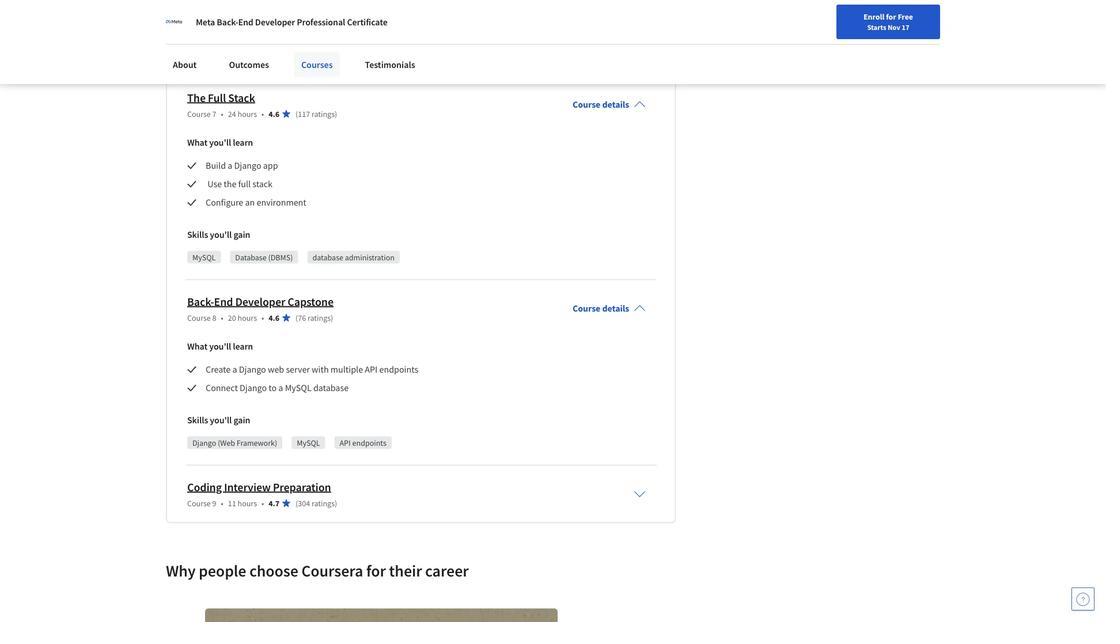 Task type: describe. For each thing, give the bounding box(es) containing it.
enroll
[[864, 12, 885, 22]]

back-end developer capstone
[[187, 294, 334, 309]]

( for preparation
[[296, 498, 298, 509]]

django left web
[[239, 364, 266, 375]]

1 vertical spatial endpoints
[[352, 438, 387, 448]]

ratings for coding interview preparation
[[312, 498, 335, 509]]

skills inside skills you'll gain authentication and authorization
[[187, 25, 208, 37]]

9
[[212, 498, 216, 509]]

20
[[228, 313, 236, 323]]

gain for stack
[[234, 229, 250, 241]]

an
[[245, 197, 255, 208]]

• right 9
[[221, 498, 224, 509]]

17
[[902, 22, 910, 32]]

to
[[269, 382, 277, 394]]

learn for stack
[[233, 137, 253, 148]]

testimonials link
[[358, 52, 422, 77]]

) for back-end developer capstone
[[331, 313, 333, 323]]

professional
[[297, 16, 345, 28]]

you'll up create
[[209, 341, 231, 352]]

stack
[[228, 90, 255, 105]]

meta image
[[166, 14, 182, 30]]

course for back-end developer capstone
[[187, 313, 211, 323]]

why
[[166, 561, 196, 581]]

authentication
[[248, 48, 299, 58]]

database administration
[[313, 252, 395, 262]]

the
[[187, 90, 206, 105]]

you'll up the (web
[[210, 415, 232, 426]]

django up full
[[234, 160, 261, 171]]

free
[[898, 12, 913, 22]]

course 8 • 20 hours •
[[187, 313, 264, 323]]

learn for developer
[[233, 341, 253, 352]]

about
[[173, 59, 197, 70]]

0 horizontal spatial back-
[[187, 294, 214, 309]]

the full stack
[[187, 90, 255, 105]]

• right '7'
[[221, 109, 224, 119]]

and
[[300, 48, 313, 58]]

for inside the enroll for free starts nov 17
[[886, 12, 897, 22]]

• left the 4.7
[[262, 498, 264, 509]]

details for back-end developer capstone
[[602, 303, 629, 314]]

environment
[[257, 197, 306, 208]]

what for the
[[187, 137, 208, 148]]

you'll up build
[[209, 137, 231, 148]]

use the full stack
[[206, 178, 273, 190]]

2 vertical spatial mysql
[[297, 438, 320, 448]]

api endpoints
[[340, 438, 387, 448]]

117
[[298, 109, 310, 119]]

django left the (web
[[192, 438, 216, 448]]

their
[[389, 561, 422, 581]]

outcomes
[[229, 59, 269, 70]]

connect django to a mysql database
[[206, 382, 351, 394]]

11
[[228, 498, 236, 509]]

framework)
[[237, 438, 277, 448]]

interview
[[224, 480, 271, 494]]

( 304 ratings )
[[296, 498, 337, 509]]

django left the to
[[240, 382, 267, 394]]

( 76 ratings )
[[296, 313, 333, 323]]

help center image
[[1077, 592, 1090, 606]]

1 vertical spatial for
[[366, 561, 386, 581]]

nov
[[888, 22, 901, 32]]

( for stack
[[296, 109, 298, 119]]

create a django web server with multiple api endpoints
[[206, 364, 420, 375]]

1 vertical spatial end
[[214, 294, 233, 309]]

shopping cart: 1 item image
[[837, 9, 859, 27]]

coding interview preparation
[[187, 480, 331, 494]]

course 7 • 24 hours •
[[187, 109, 264, 119]]

testimonials
[[365, 59, 415, 70]]

(dbms)
[[268, 252, 293, 262]]

you'll inside skills you'll gain authentication and authorization
[[210, 25, 232, 37]]

1 vertical spatial mysql
[[285, 382, 312, 394]]

connect
[[206, 382, 238, 394]]

hours for developer
[[238, 313, 257, 323]]

database
[[235, 252, 267, 262]]

coding
[[187, 480, 222, 494]]

1 horizontal spatial end
[[238, 16, 253, 28]]

( for developer
[[296, 313, 298, 323]]

1 vertical spatial developer
[[235, 294, 285, 309]]

8
[[212, 313, 216, 323]]

server
[[286, 364, 310, 375]]

preparation
[[273, 480, 331, 494]]

4.6 for stack
[[269, 109, 279, 119]]

) for coding interview preparation
[[335, 498, 337, 509]]



Task type: locate. For each thing, give the bounding box(es) containing it.
what you'll learn
[[187, 137, 253, 148], [187, 341, 253, 352]]

2 vertical spatial gain
[[234, 415, 250, 426]]

configure an environment
[[206, 197, 306, 208]]

the
[[224, 178, 236, 190]]

web
[[268, 364, 284, 375]]

create
[[206, 364, 231, 375]]

coding interview preparation link
[[187, 480, 331, 494]]

1 vertical spatial what you'll learn
[[187, 341, 253, 352]]

1 course details from the top
[[573, 99, 629, 110]]

4.6
[[269, 109, 279, 119], [269, 313, 279, 323]]

1 vertical spatial )
[[331, 313, 333, 323]]

gain up outcomes
[[234, 25, 250, 37]]

what you'll learn up build
[[187, 137, 253, 148]]

4.6 for developer
[[269, 313, 279, 323]]

2 vertical spatial ratings
[[312, 498, 335, 509]]

3 gain from the top
[[234, 415, 250, 426]]

course details for the full stack
[[573, 99, 629, 110]]

( down 'capstone'
[[296, 313, 298, 323]]

course 9 • 11 hours •
[[187, 498, 264, 509]]

2 skills you'll gain from the top
[[187, 415, 250, 426]]

gain for developer
[[234, 415, 250, 426]]

database down with at the bottom
[[313, 382, 349, 394]]

django
[[234, 160, 261, 171], [239, 364, 266, 375], [240, 382, 267, 394], [192, 438, 216, 448]]

learn down 20
[[233, 341, 253, 352]]

gain up database
[[234, 229, 250, 241]]

database left the administration
[[313, 252, 343, 262]]

skills you'll gain authentication and authorization
[[187, 25, 360, 58]]

0 vertical spatial 4.6
[[269, 109, 279, 119]]

you'll down configure
[[210, 229, 232, 241]]

learn up build a django app
[[233, 137, 253, 148]]

career
[[425, 561, 469, 581]]

0 vertical spatial a
[[228, 160, 232, 171]]

1 vertical spatial details
[[602, 303, 629, 314]]

0 vertical spatial end
[[238, 16, 253, 28]]

mysql down server
[[285, 382, 312, 394]]

0 vertical spatial endpoints
[[379, 364, 419, 375]]

2 vertical spatial hours
[[238, 498, 257, 509]]

what you'll learn for full
[[187, 137, 253, 148]]

what up build
[[187, 137, 208, 148]]

enroll for free starts nov 17
[[864, 12, 913, 32]]

with
[[312, 364, 329, 375]]

2 gain from the top
[[234, 229, 250, 241]]

back-end developer capstone link
[[187, 294, 334, 309]]

• right "24"
[[262, 109, 264, 119]]

skills
[[187, 25, 208, 37], [187, 229, 208, 241], [187, 415, 208, 426]]

0 vertical spatial course details button
[[564, 83, 655, 126]]

) right 117
[[335, 109, 337, 119]]

0 horizontal spatial for
[[366, 561, 386, 581]]

0 vertical spatial ratings
[[312, 109, 335, 119]]

ratings right 117
[[312, 109, 335, 119]]

2 vertical spatial skills
[[187, 415, 208, 426]]

7
[[212, 109, 216, 119]]

course
[[573, 99, 601, 110], [187, 109, 211, 119], [573, 303, 601, 314], [187, 313, 211, 323], [187, 498, 211, 509]]

why people choose coursera for their career
[[166, 561, 469, 581]]

database
[[313, 252, 343, 262], [313, 382, 349, 394]]

the full stack link
[[187, 90, 255, 105]]

skills for back-
[[187, 415, 208, 426]]

1 vertical spatial course details
[[573, 303, 629, 314]]

ratings
[[312, 109, 335, 119], [308, 313, 331, 323], [312, 498, 335, 509]]

1 vertical spatial gain
[[234, 229, 250, 241]]

capstone
[[288, 294, 334, 309]]

None search field
[[164, 7, 441, 30]]

skills down connect on the left bottom
[[187, 415, 208, 426]]

hours right "24"
[[238, 109, 257, 119]]

what you'll learn up create
[[187, 341, 253, 352]]

what for back-
[[187, 341, 208, 352]]

django (web framework)
[[192, 438, 277, 448]]

configure
[[206, 197, 243, 208]]

for left their
[[366, 561, 386, 581]]

multiple
[[331, 364, 363, 375]]

meta
[[196, 16, 215, 28]]

• down 'back-end developer capstone' link
[[262, 313, 264, 323]]

skills you'll gain down configure
[[187, 229, 250, 241]]

( down preparation
[[296, 498, 298, 509]]

1 vertical spatial a
[[232, 364, 237, 375]]

0 vertical spatial developer
[[255, 16, 295, 28]]

developer up authentication on the top left of page
[[255, 16, 295, 28]]

outcomes link
[[222, 52, 276, 77]]

2 learn from the top
[[233, 341, 253, 352]]

1 skills from the top
[[187, 25, 208, 37]]

1 vertical spatial database
[[313, 382, 349, 394]]

4.6 left 117
[[269, 109, 279, 119]]

1 what you'll learn from the top
[[187, 137, 253, 148]]

ratings for the full stack
[[312, 109, 335, 119]]

3 skills from the top
[[187, 415, 208, 426]]

1 horizontal spatial back-
[[217, 16, 238, 28]]

2 course details button from the top
[[564, 287, 655, 330]]

1 what from the top
[[187, 137, 208, 148]]

( down courses link
[[296, 109, 298, 119]]

3 hours from the top
[[238, 498, 257, 509]]

api
[[365, 364, 378, 375], [340, 438, 351, 448]]

course details for back-end developer capstone
[[573, 303, 629, 314]]

a for stack
[[228, 160, 232, 171]]

full
[[238, 178, 251, 190]]

4.6 down back-end developer capstone
[[269, 313, 279, 323]]

hours right 20
[[238, 313, 257, 323]]

certificate
[[347, 16, 388, 28]]

1 vertical spatial ratings
[[308, 313, 331, 323]]

a right the to
[[279, 382, 283, 394]]

2 skills from the top
[[187, 229, 208, 241]]

details
[[602, 99, 629, 110], [602, 303, 629, 314]]

authorization
[[315, 48, 360, 58]]

for up nov
[[886, 12, 897, 22]]

mysql up preparation
[[297, 438, 320, 448]]

2 details from the top
[[602, 303, 629, 314]]

build a django app
[[206, 160, 278, 171]]

2 4.6 from the top
[[269, 313, 279, 323]]

mysql left database
[[192, 252, 216, 262]]

mysql
[[192, 252, 216, 262], [285, 382, 312, 394], [297, 438, 320, 448]]

coursera
[[302, 561, 363, 581]]

2 course details from the top
[[573, 303, 629, 314]]

hours for stack
[[238, 109, 257, 119]]

304
[[298, 498, 310, 509]]

0 vertical spatial database
[[313, 252, 343, 262]]

2 what from the top
[[187, 341, 208, 352]]

english
[[885, 13, 913, 24]]

a right build
[[228, 160, 232, 171]]

0 vertical spatial details
[[602, 99, 629, 110]]

1 vertical spatial hours
[[238, 313, 257, 323]]

(
[[296, 109, 298, 119], [296, 313, 298, 323], [296, 498, 298, 509]]

0 vertical spatial skills you'll gain
[[187, 229, 250, 241]]

1 ( from the top
[[296, 109, 298, 119]]

administration
[[345, 252, 395, 262]]

1 vertical spatial (
[[296, 313, 298, 323]]

you'll
[[210, 25, 232, 37], [209, 137, 231, 148], [210, 229, 232, 241], [209, 341, 231, 352], [210, 415, 232, 426]]

0 vertical spatial learn
[[233, 137, 253, 148]]

skills for the
[[187, 229, 208, 241]]

ratings right the 76
[[308, 313, 331, 323]]

0 vertical spatial for
[[886, 12, 897, 22]]

0 vertical spatial what
[[187, 137, 208, 148]]

1 details from the top
[[602, 99, 629, 110]]

for
[[886, 12, 897, 22], [366, 561, 386, 581]]

skills you'll gain up the (web
[[187, 415, 250, 426]]

) down 'capstone'
[[331, 313, 333, 323]]

course details button
[[564, 83, 655, 126], [564, 287, 655, 330]]

1 vertical spatial skills you'll gain
[[187, 415, 250, 426]]

hours for preparation
[[238, 498, 257, 509]]

courses
[[301, 59, 333, 70]]

choose
[[249, 561, 298, 581]]

people
[[199, 561, 246, 581]]

build
[[206, 160, 226, 171]]

what you'll learn for end
[[187, 341, 253, 352]]

course for the full stack
[[187, 109, 211, 119]]

1 vertical spatial api
[[340, 438, 351, 448]]

show notifications image
[[951, 14, 965, 28]]

2 ( from the top
[[296, 313, 298, 323]]

1 vertical spatial course details button
[[564, 287, 655, 330]]

2 vertical spatial (
[[296, 498, 298, 509]]

what up create
[[187, 341, 208, 352]]

1 learn from the top
[[233, 137, 253, 148]]

you'll up outcomes
[[210, 25, 232, 37]]

) for the full stack
[[335, 109, 337, 119]]

full
[[208, 90, 226, 105]]

skills you'll gain for full
[[187, 229, 250, 241]]

1 horizontal spatial api
[[365, 364, 378, 375]]

0 vertical spatial back-
[[217, 16, 238, 28]]

( 117 ratings )
[[296, 109, 337, 119]]

1 4.6 from the top
[[269, 109, 279, 119]]

2 what you'll learn from the top
[[187, 341, 253, 352]]

course for coding interview preparation
[[187, 498, 211, 509]]

skills you'll gain for end
[[187, 415, 250, 426]]

starts
[[868, 22, 887, 32]]

2 vertical spatial )
[[335, 498, 337, 509]]

0 vertical spatial gain
[[234, 25, 250, 37]]

end up course 8 • 20 hours •
[[214, 294, 233, 309]]

1 gain from the top
[[234, 25, 250, 37]]

course details button for the full stack
[[564, 83, 655, 126]]

0 vertical spatial )
[[335, 109, 337, 119]]

app
[[263, 160, 278, 171]]

0 vertical spatial skills
[[187, 25, 208, 37]]

1 vertical spatial back-
[[187, 294, 214, 309]]

) right 304
[[335, 498, 337, 509]]

0 vertical spatial course details
[[573, 99, 629, 110]]

stack
[[253, 178, 273, 190]]

hours
[[238, 109, 257, 119], [238, 313, 257, 323], [238, 498, 257, 509]]

ratings for back-end developer capstone
[[308, 313, 331, 323]]

skills down configure
[[187, 229, 208, 241]]

ratings right 304
[[312, 498, 335, 509]]

(web
[[218, 438, 235, 448]]

gain inside skills you'll gain authentication and authorization
[[234, 25, 250, 37]]

2 vertical spatial a
[[279, 382, 283, 394]]

1 vertical spatial skills
[[187, 229, 208, 241]]

1 hours from the top
[[238, 109, 257, 119]]

1 skills you'll gain from the top
[[187, 229, 250, 241]]

a
[[228, 160, 232, 171], [232, 364, 237, 375], [279, 382, 283, 394]]

1 vertical spatial learn
[[233, 341, 253, 352]]

learn
[[233, 137, 253, 148], [233, 341, 253, 352]]

use
[[208, 178, 222, 190]]

0 vertical spatial mysql
[[192, 252, 216, 262]]

gain up django (web framework)
[[234, 415, 250, 426]]

• right 8
[[221, 313, 224, 323]]

76
[[298, 313, 306, 323]]

0 horizontal spatial api
[[340, 438, 351, 448]]

skills right 'meta' icon at the left
[[187, 25, 208, 37]]

meta back-end developer professional certificate
[[196, 16, 388, 28]]

course details button for back-end developer capstone
[[564, 287, 655, 330]]

a for developer
[[232, 364, 237, 375]]

english button
[[865, 0, 934, 37]]

0 horizontal spatial end
[[214, 294, 233, 309]]

3 ( from the top
[[296, 498, 298, 509]]

1 vertical spatial 4.6
[[269, 313, 279, 323]]

hours right 11
[[238, 498, 257, 509]]

2 hours from the top
[[238, 313, 257, 323]]

developer up 20
[[235, 294, 285, 309]]

back-
[[217, 16, 238, 28], [187, 294, 214, 309]]

gain
[[234, 25, 250, 37], [234, 229, 250, 241], [234, 415, 250, 426]]

skills you'll gain
[[187, 229, 250, 241], [187, 415, 250, 426]]

about link
[[166, 52, 204, 77]]

0 vertical spatial hours
[[238, 109, 257, 119]]

0 vertical spatial api
[[365, 364, 378, 375]]

a right create
[[232, 364, 237, 375]]

end right meta on the left top
[[238, 16, 253, 28]]

4.7
[[269, 498, 279, 509]]

1 course details button from the top
[[564, 83, 655, 126]]

database (dbms)
[[235, 252, 293, 262]]

0 vertical spatial what you'll learn
[[187, 137, 253, 148]]

24
[[228, 109, 236, 119]]

details for the full stack
[[602, 99, 629, 110]]

back- right meta on the left top
[[217, 16, 238, 28]]

back- up 8
[[187, 294, 214, 309]]

1 horizontal spatial for
[[886, 12, 897, 22]]

0 vertical spatial (
[[296, 109, 298, 119]]

courses link
[[294, 52, 340, 77]]

1 vertical spatial what
[[187, 341, 208, 352]]



Task type: vqa. For each thing, say whether or not it's contained in the screenshot.
or within the Add this credential to your LinkedIn profile, resume, or CV Share it on social media and in your performance review
no



